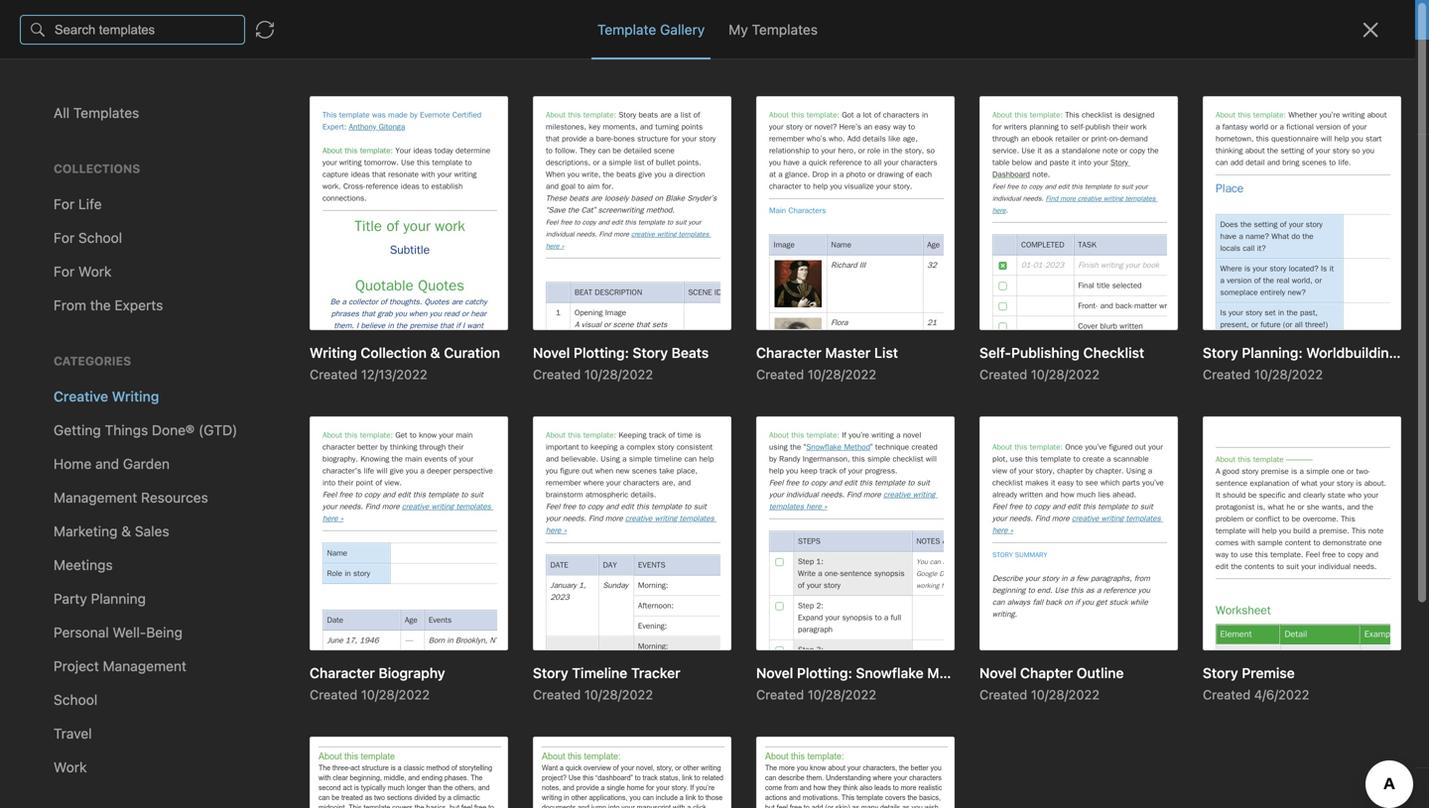 Task type: describe. For each thing, give the bounding box(es) containing it.
trash link
[[0, 402, 237, 434]]

ideas
[[461, 314, 496, 330]]

new button
[[12, 104, 226, 140]]

went
[[302, 412, 332, 429]]

only you
[[1240, 56, 1293, 71]]

things
[[264, 749, 309, 765]]

what went well? project 1 what didn't go well? project 2 what can i improve on? project3 a few minutes ago
[[264, 412, 561, 471]]

home link
[[0, 156, 238, 188]]

last
[[632, 101, 659, 117]]

do
[[329, 749, 346, 765]]

one
[[297, 335, 321, 351]]

note 5
[[264, 272, 308, 289]]

cancel
[[905, 11, 949, 28]]

ago up the do at the bottom of page
[[323, 692, 343, 706]]

shared
[[44, 366, 89, 382]]

tree containing home
[[0, 156, 238, 700]]

books
[[418, 293, 457, 310]]

5 minutes ago button
[[238, 611, 601, 730]]

wanting
[[264, 314, 314, 330]]

do now do soon for the future
[[264, 531, 460, 548]]

the inside start (and finish) all the books you've been wanting to read and keep your ideas about them all in one place. tip: if you're reading a physical book, take pictu...
[[393, 293, 414, 310]]

in
[[282, 335, 293, 351]]

note 3
[[264, 511, 308, 527]]

ago up pictu...
[[345, 338, 366, 352]]

project3
[[479, 433, 533, 450]]

first notebook
[[702, 56, 790, 71]]

me
[[123, 366, 143, 382]]

3
[[299, 511, 308, 527]]

with
[[93, 366, 120, 382]]

if
[[395, 335, 403, 351]]

didn't
[[469, 412, 505, 429]]

notebooks link
[[0, 295, 237, 327]]

shared with me
[[44, 366, 143, 382]]

all
[[1305, 782, 1320, 796]]

you've
[[460, 293, 502, 310]]

tasks button
[[0, 251, 237, 283]]

first notebook button
[[677, 50, 797, 77]]

upgrade image
[[77, 726, 101, 749]]

you're
[[407, 335, 447, 351]]

a few minutes ago button
[[238, 135, 601, 254]]

ago down the soon at the left of the page
[[323, 557, 343, 571]]

shortcuts button
[[0, 188, 237, 219]]

add tag image
[[662, 777, 686, 801]]

a few minutes ago inside button
[[264, 216, 366, 230]]

2 inside what went well? project 1 what didn't go well? project 2 what can i improve on? project3 a few minutes ago
[[313, 433, 321, 450]]

changes
[[1324, 782, 1374, 796]]

anytime.
[[953, 11, 1008, 28]]

7
[[262, 102, 270, 118]]

edited
[[663, 101, 704, 117]]

start
[[264, 293, 295, 310]]

2 few from the top
[[274, 338, 294, 352]]

devices.
[[848, 11, 901, 28]]

your inside start (and finish) all the books you've been wanting to read and keep your ideas about them all in one place. tip: if you're reading a physical book, take pictu...
[[429, 314, 458, 330]]

minutes inside what went well? project 1 what didn't go well? project 2 what can i improve on? project3 a few minutes ago
[[297, 457, 342, 471]]

been
[[506, 293, 538, 310]]

i
[[390, 433, 393, 450]]

soon
[[338, 531, 369, 548]]

1 horizontal spatial notes
[[281, 60, 336, 83]]

tip:
[[367, 335, 391, 351]]

1 horizontal spatial what
[[325, 433, 359, 450]]

a inside start (and finish) all the books you've been wanting to read and keep your ideas about them all in one place. tip: if you're reading a physical book, take pictu...
[[503, 335, 510, 351]]

2 task from the left
[[317, 770, 347, 786]]

1 vertical spatial the
[[397, 531, 418, 548]]

1 task from the left
[[264, 770, 293, 786]]

across
[[752, 11, 794, 28]]

1 5 minutes ago from the top
[[264, 557, 343, 571]]

2 horizontal spatial all
[[798, 11, 812, 28]]

now
[[286, 531, 312, 548]]

minutes up take
[[297, 338, 342, 352]]

home
[[44, 163, 82, 180]]

book,
[[264, 356, 300, 372]]

go
[[509, 412, 526, 429]]

1 do from the left
[[264, 531, 282, 548]]

try
[[507, 11, 528, 28]]

saved
[[1378, 782, 1413, 796]]

evernote
[[532, 11, 590, 28]]

about
[[499, 314, 536, 330]]



Task type: locate. For each thing, give the bounding box(es) containing it.
0 vertical spatial your
[[816, 11, 845, 28]]

5 minutes ago up things to do at the left bottom of page
[[264, 692, 343, 706]]

well? right go
[[529, 412, 561, 429]]

a down about
[[503, 335, 510, 351]]

minutes
[[297, 216, 342, 230], [297, 338, 342, 352], [297, 457, 342, 471], [275, 557, 319, 571], [275, 692, 319, 706]]

all up and
[[375, 293, 390, 310]]

what
[[264, 412, 298, 429], [431, 412, 465, 429], [325, 433, 359, 450]]

improve
[[397, 433, 448, 450]]

few inside a few minutes ago button
[[274, 216, 294, 230]]

notebook
[[732, 56, 790, 71]]

notebooks
[[45, 302, 114, 319]]

1 left -
[[297, 770, 303, 786]]

1 vertical spatial your
[[429, 314, 458, 330]]

0 horizontal spatial your
[[429, 314, 458, 330]]

task down the do at the bottom of page
[[317, 770, 347, 786]]

few up note 5
[[274, 216, 294, 230]]

only
[[1240, 56, 1268, 71]]

1 vertical spatial 1
[[297, 770, 303, 786]]

to left the do at the bottom of page
[[312, 749, 325, 765]]

note for start
[[264, 272, 296, 289]]

0 horizontal spatial 1
[[297, 770, 303, 786]]

what left went
[[264, 412, 298, 429]]

1 horizontal spatial project
[[372, 412, 417, 429]]

a inside what went well? project 1 what didn't go well? project 2 what can i improve on? project3 a few minutes ago
[[264, 457, 271, 471]]

2 do from the left
[[316, 531, 334, 548]]

and
[[367, 314, 391, 330]]

notes
[[281, 60, 336, 83], [44, 227, 82, 243]]

project down went
[[264, 433, 309, 450]]

-
[[307, 770, 313, 786]]

add a reminder image
[[628, 777, 652, 801]]

ago down the can
[[345, 457, 366, 471]]

all right "across"
[[798, 11, 812, 28]]

0 horizontal spatial 2
[[313, 433, 321, 450]]

a inside button
[[264, 216, 271, 230]]

2 horizontal spatial what
[[431, 412, 465, 429]]

notes up notes
[[281, 60, 336, 83]]

a left "in"
[[264, 338, 271, 352]]

1 well? from the left
[[336, 412, 368, 429]]

your down books
[[429, 314, 458, 330]]

personal
[[594, 11, 651, 28]]

0 vertical spatial 5
[[299, 272, 308, 289]]

None search field
[[26, 58, 212, 93]]

for
[[373, 531, 394, 548]]

shared with me link
[[0, 358, 237, 390]]

1 vertical spatial notes
[[44, 227, 82, 243]]

to down (and at the top
[[318, 314, 331, 330]]

1 horizontal spatial your
[[816, 11, 845, 28]]

on?
[[452, 433, 475, 450]]

1 vertical spatial to
[[312, 749, 325, 765]]

0 vertical spatial notes
[[281, 60, 336, 83]]

first
[[702, 56, 728, 71]]

2 vertical spatial 5
[[264, 692, 271, 706]]

2
[[313, 433, 321, 450], [350, 770, 359, 786]]

0 horizontal spatial project
[[264, 433, 309, 450]]

free:
[[677, 11, 710, 28]]

1 up improve
[[421, 412, 427, 429]]

17,
[[756, 101, 773, 117]]

1 vertical spatial 5
[[264, 557, 271, 571]]

task
[[264, 770, 293, 786], [317, 770, 347, 786]]

note
[[264, 272, 296, 289], [264, 511, 296, 527]]

7 notes
[[262, 102, 309, 118]]

on
[[707, 101, 723, 117]]

0 vertical spatial 5 minutes ago
[[264, 557, 343, 571]]

sync
[[717, 11, 748, 28]]

2 note from the top
[[264, 511, 296, 527]]

0 horizontal spatial notes
[[44, 227, 82, 243]]

all changes saved
[[1305, 782, 1413, 796]]

2 vertical spatial all
[[264, 335, 278, 351]]

start (and finish) all the books you've been wanting to read and keep your ideas about them all in one place. tip: if you're reading a physical book, take pictu...
[[264, 293, 573, 372]]

2 vertical spatial few
[[274, 457, 294, 471]]

few inside what went well? project 1 what didn't go well? project 2 what can i improve on? project3 a few minutes ago
[[274, 457, 294, 471]]

1 horizontal spatial 2
[[350, 770, 359, 786]]

few up book,
[[274, 338, 294, 352]]

5
[[299, 272, 308, 289], [264, 557, 271, 571], [264, 692, 271, 706]]

1 a few minutes ago from the top
[[264, 216, 366, 230]]

5 minutes ago
[[264, 557, 343, 571], [264, 692, 343, 706]]

1
[[421, 412, 427, 429], [297, 770, 303, 786]]

ago inside what went well? project 1 what didn't go well? project 2 what can i improve on? project3 a few minutes ago
[[345, 457, 366, 471]]

tree
[[0, 156, 238, 700]]

place.
[[325, 335, 363, 351]]

1 few from the top
[[274, 216, 294, 230]]

nov
[[727, 101, 752, 117]]

share button
[[1309, 48, 1382, 79]]

0 vertical spatial note
[[264, 272, 296, 289]]

finish)
[[332, 293, 372, 310]]

0 vertical spatial to
[[318, 314, 331, 330]]

1 vertical spatial 2
[[350, 770, 359, 786]]

your
[[816, 11, 845, 28], [429, 314, 458, 330]]

keep
[[395, 314, 426, 330]]

to inside start (and finish) all the books you've been wanting to read and keep your ideas about them all in one place. tip: if you're reading a physical book, take pictu...
[[318, 314, 331, 330]]

2023
[[777, 101, 810, 117]]

0 vertical spatial 2
[[313, 433, 321, 450]]

project
[[372, 412, 417, 429], [264, 433, 309, 450]]

notes
[[274, 102, 309, 118]]

1 horizontal spatial do
[[316, 531, 334, 548]]

trash
[[44, 409, 79, 426]]

few
[[274, 216, 294, 230], [274, 338, 294, 352], [274, 457, 294, 471]]

your left devices.
[[816, 11, 845, 28]]

read
[[335, 314, 363, 330]]

1 note from the top
[[264, 272, 296, 289]]

2 down went
[[313, 433, 321, 450]]

0 horizontal spatial all
[[264, 335, 278, 351]]

1 horizontal spatial well?
[[529, 412, 561, 429]]

ago up the finish)
[[345, 216, 366, 230]]

ago
[[345, 216, 366, 230], [345, 338, 366, 352], [345, 457, 366, 471], [323, 557, 343, 571], [323, 692, 343, 706]]

minutes down went
[[297, 457, 342, 471]]

expand note image
[[630, 52, 654, 75]]

2 well? from the left
[[529, 412, 561, 429]]

1 vertical spatial note
[[264, 511, 296, 527]]

1 vertical spatial all
[[375, 293, 390, 310]]

1 vertical spatial a few minutes ago
[[264, 338, 366, 352]]

0 vertical spatial the
[[393, 293, 414, 310]]

2 5 minutes ago from the top
[[264, 692, 343, 706]]

minutes up things to do at the left bottom of page
[[275, 692, 319, 706]]

Search text field
[[26, 58, 212, 93]]

do right now
[[316, 531, 334, 548]]

5 up things
[[264, 692, 271, 706]]

5 down note 3
[[264, 557, 271, 571]]

for
[[654, 11, 673, 28]]

try evernote personal for free: sync across all your devices. cancel anytime.
[[507, 11, 1008, 28]]

1 horizontal spatial all
[[375, 293, 390, 310]]

share
[[1326, 55, 1365, 71]]

a up note 3
[[264, 457, 271, 471]]

pictu...
[[335, 356, 379, 372]]

all
[[798, 11, 812, 28], [375, 293, 390, 310], [264, 335, 278, 351]]

a few minutes ago up take
[[264, 338, 366, 352]]

a up note 5
[[264, 216, 271, 230]]

what up on? in the left of the page
[[431, 412, 465, 429]]

do down note 3
[[264, 531, 282, 548]]

3 few from the top
[[274, 457, 294, 471]]

5 minutes ago down now
[[264, 557, 343, 571]]

(and
[[299, 293, 328, 310]]

all left "in"
[[264, 335, 278, 351]]

notes link
[[0, 219, 237, 251]]

well?
[[336, 412, 368, 429], [529, 412, 561, 429]]

1 horizontal spatial task
[[317, 770, 347, 786]]

note left 3
[[264, 511, 296, 527]]

0 vertical spatial all
[[798, 11, 812, 28]]

5 inside button
[[264, 692, 271, 706]]

shortcuts
[[45, 195, 107, 212]]

notes up tasks
[[44, 227, 82, 243]]

1 inside what went well? project 1 what didn't go well? project 2 what can i improve on? project3 a few minutes ago
[[421, 412, 427, 429]]

1 vertical spatial few
[[274, 338, 294, 352]]

physical
[[514, 335, 566, 351]]

can
[[363, 433, 386, 450]]

a few minutes ago up note 5
[[264, 216, 366, 230]]

new
[[44, 114, 72, 130]]

0 vertical spatial 1
[[421, 412, 427, 429]]

you
[[1271, 56, 1293, 71]]

task down things
[[264, 770, 293, 786]]

project up i
[[372, 412, 417, 429]]

a
[[264, 216, 271, 230], [503, 335, 510, 351], [264, 338, 271, 352], [264, 457, 271, 471]]

note window element
[[0, 0, 1429, 809]]

5 minutes ago inside 5 minutes ago button
[[264, 692, 343, 706]]

them
[[540, 314, 573, 330]]

things to do
[[264, 749, 346, 765]]

take
[[304, 356, 331, 372]]

reading
[[451, 335, 499, 351]]

0 vertical spatial a few minutes ago
[[264, 216, 366, 230]]

0 horizontal spatial what
[[264, 412, 298, 429]]

0 horizontal spatial do
[[264, 531, 282, 548]]

what left the can
[[325, 433, 359, 450]]

1 horizontal spatial 1
[[421, 412, 427, 429]]

1 vertical spatial project
[[264, 433, 309, 450]]

2 a few minutes ago from the top
[[264, 338, 366, 352]]

0 horizontal spatial task
[[264, 770, 293, 786]]

0 vertical spatial few
[[274, 216, 294, 230]]

the right for
[[397, 531, 418, 548]]

few up note 3
[[274, 457, 294, 471]]

the up keep
[[393, 293, 414, 310]]

well? up the can
[[336, 412, 368, 429]]

1 vertical spatial 5 minutes ago
[[264, 692, 343, 706]]

future
[[422, 531, 460, 548]]

minutes down now
[[275, 557, 319, 571]]

task 1 - task 2
[[264, 770, 359, 786]]

note up start
[[264, 272, 296, 289]]

minutes up note 5
[[297, 216, 342, 230]]

0 horizontal spatial well?
[[336, 412, 368, 429]]

2 right -
[[350, 770, 359, 786]]

Note Editor text field
[[0, 0, 1429, 809]]

note for do
[[264, 511, 296, 527]]

tasks
[[44, 259, 80, 275]]

last edited on nov 17, 2023
[[632, 101, 810, 117]]

0 vertical spatial project
[[372, 412, 417, 429]]

settings image
[[202, 16, 226, 40]]

5 up (and at the top
[[299, 272, 308, 289]]



Task type: vqa. For each thing, say whether or not it's contained in the screenshot.
More actions field at the top
no



